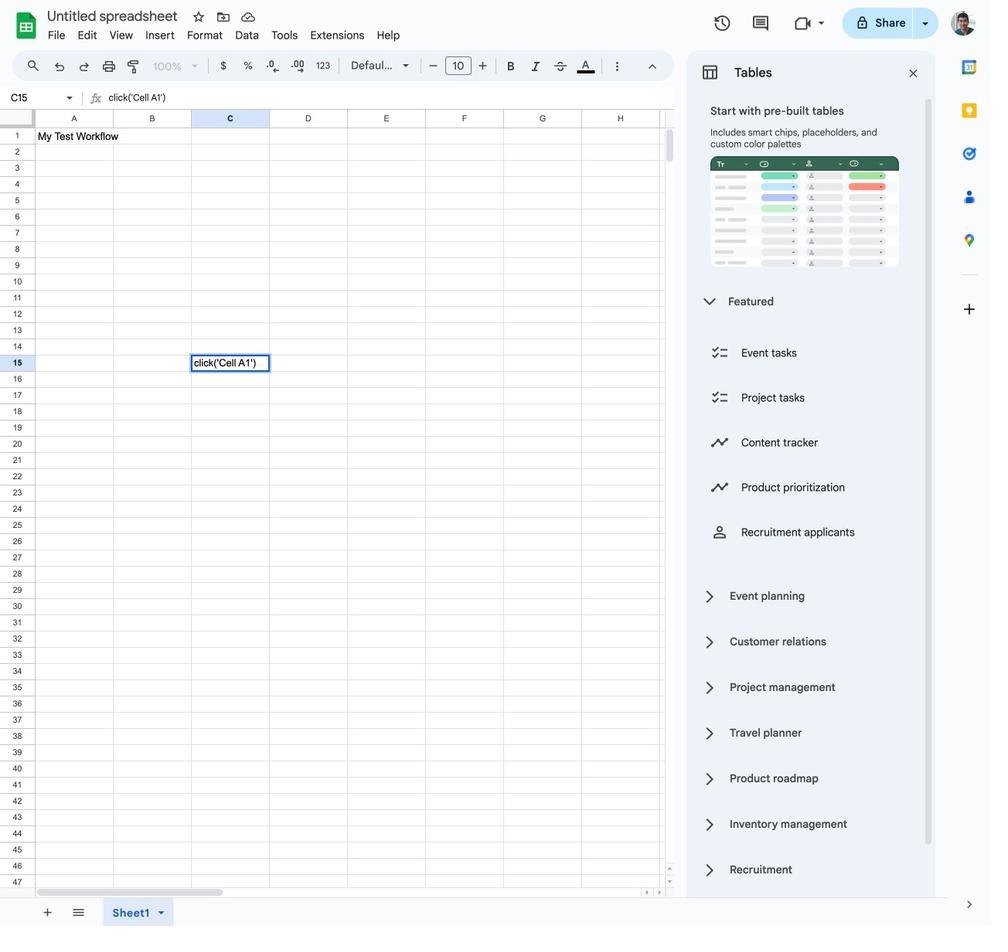 Task type: describe. For each thing, give the bounding box(es) containing it.
1 toolbar from the left
[[32, 899, 97, 926]]

tables section
[[687, 50, 936, 926]]

C15 text field
[[194, 357, 267, 369]]

container image
[[701, 63, 719, 82]]

share. private to only me. image
[[856, 16, 870, 30]]

bold (⌘b) image
[[503, 59, 519, 74]]

Rename text field
[[42, 6, 186, 25]]

2 toolbar from the left
[[98, 899, 187, 926]]

star image
[[191, 9, 206, 25]]

print (⌘p) image
[[101, 59, 117, 74]]

tab list inside menu bar banner
[[948, 46, 991, 883]]

menu bar inside menu bar banner
[[42, 20, 406, 46]]

name box (⌘ + j) element
[[5, 89, 77, 107]]

quick sharing actions image
[[923, 22, 929, 46]]

1 menu item from the left
[[42, 26, 72, 44]]

menu bar banner
[[0, 0, 991, 926]]

document status: saved to drive. image
[[241, 9, 256, 25]]

move image
[[216, 9, 231, 25]]

Font size field
[[445, 56, 478, 76]]

Menus field
[[19, 55, 53, 77]]

7 menu item from the left
[[265, 26, 304, 44]]

tab inside "tables" section
[[688, 893, 923, 926]]

all sheets image
[[66, 900, 90, 925]]

italic (⌘i) image
[[528, 59, 544, 74]]

3 24 image from the top
[[711, 433, 729, 452]]

strikethrough (⌘+shift+x) image
[[553, 59, 568, 74]]

undo (⌘z) image
[[52, 59, 67, 74]]

decrease font size (⌘+shift+comma) image
[[426, 58, 441, 73]]

tables promo image image
[[711, 156, 899, 267]]

C15 field
[[109, 89, 674, 109]]

Zoom field
[[147, 55, 205, 78]]

increase font size (⌘+shift+period) image
[[475, 58, 491, 73]]

5 menu item from the left
[[181, 26, 229, 44]]



Task type: vqa. For each thing, say whether or not it's contained in the screenshot.
'Move' "icon"
yes



Task type: locate. For each thing, give the bounding box(es) containing it.
6 menu item from the left
[[229, 26, 265, 44]]

menu item up the "font list. default (arial) selected." option
[[371, 26, 406, 44]]

font list. default (arial) selected. option
[[351, 55, 394, 77]]

hide the menus (ctrl+shift+f) image
[[645, 59, 660, 74]]

4 menu item from the left
[[139, 26, 181, 44]]

menu item
[[42, 26, 72, 44], [72, 26, 104, 44], [104, 26, 139, 44], [139, 26, 181, 44], [181, 26, 229, 44], [229, 26, 265, 44], [265, 26, 304, 44], [304, 26, 371, 44], [371, 26, 406, 44]]

8 menu item from the left
[[304, 26, 371, 44]]

0 horizontal spatial toolbar
[[32, 899, 97, 926]]

1 24 image from the top
[[711, 344, 729, 362]]

menu item up zoom text box
[[139, 26, 181, 44]]

increase decimal places image
[[290, 59, 305, 74]]

toolbar
[[32, 899, 97, 926], [98, 899, 187, 926], [190, 899, 193, 926]]

paint format image
[[126, 59, 142, 74]]

main toolbar
[[46, 54, 630, 80]]

sheets home image
[[12, 12, 40, 39]]

text color image
[[577, 55, 595, 73]]

decrease decimal places image
[[265, 59, 281, 74]]

menu item up the redo (⌘y) 'icon'
[[72, 26, 104, 44]]

9 menu item from the left
[[371, 26, 406, 44]]

menu item down rename text field in the left top of the page
[[104, 26, 139, 44]]

last edit was seconds ago image
[[713, 14, 732, 32]]

menu item down star image
[[181, 26, 229, 44]]

None text field
[[6, 90, 63, 105]]

3 toolbar from the left
[[190, 899, 193, 926]]

2 menu item from the left
[[72, 26, 104, 44]]

Font size text field
[[446, 56, 471, 75]]

2 horizontal spatial toolbar
[[190, 899, 193, 926]]

Zoom text field
[[149, 56, 186, 77]]

Star checkbox
[[188, 6, 210, 28]]

menu item up undo (⌘z) image
[[42, 26, 72, 44]]

add sheet image
[[40, 905, 54, 919]]

application
[[0, 0, 991, 926]]

2 24 image from the top
[[711, 389, 729, 407]]

show all comments image
[[752, 14, 770, 33]]

menu item up main toolbar
[[304, 26, 371, 44]]

close image
[[907, 66, 921, 80]]

none text field inside name box (⌘ + j) element
[[6, 90, 63, 105]]

4 24 image from the top
[[711, 478, 729, 497]]

menu item up the decrease decimal places image
[[265, 26, 304, 44]]

24 image
[[711, 344, 729, 362], [711, 389, 729, 407], [711, 433, 729, 452], [711, 478, 729, 497]]

menu bar
[[42, 20, 406, 46]]

tab
[[688, 893, 923, 926]]

1 horizontal spatial toolbar
[[98, 899, 187, 926]]

redo (⌘y) image
[[77, 59, 92, 74]]

tab list
[[948, 46, 991, 883]]

3 menu item from the left
[[104, 26, 139, 44]]

24 image
[[711, 523, 729, 542]]

more image
[[610, 59, 625, 74]]

menu item down document status: saved to drive. icon
[[229, 26, 265, 44]]



